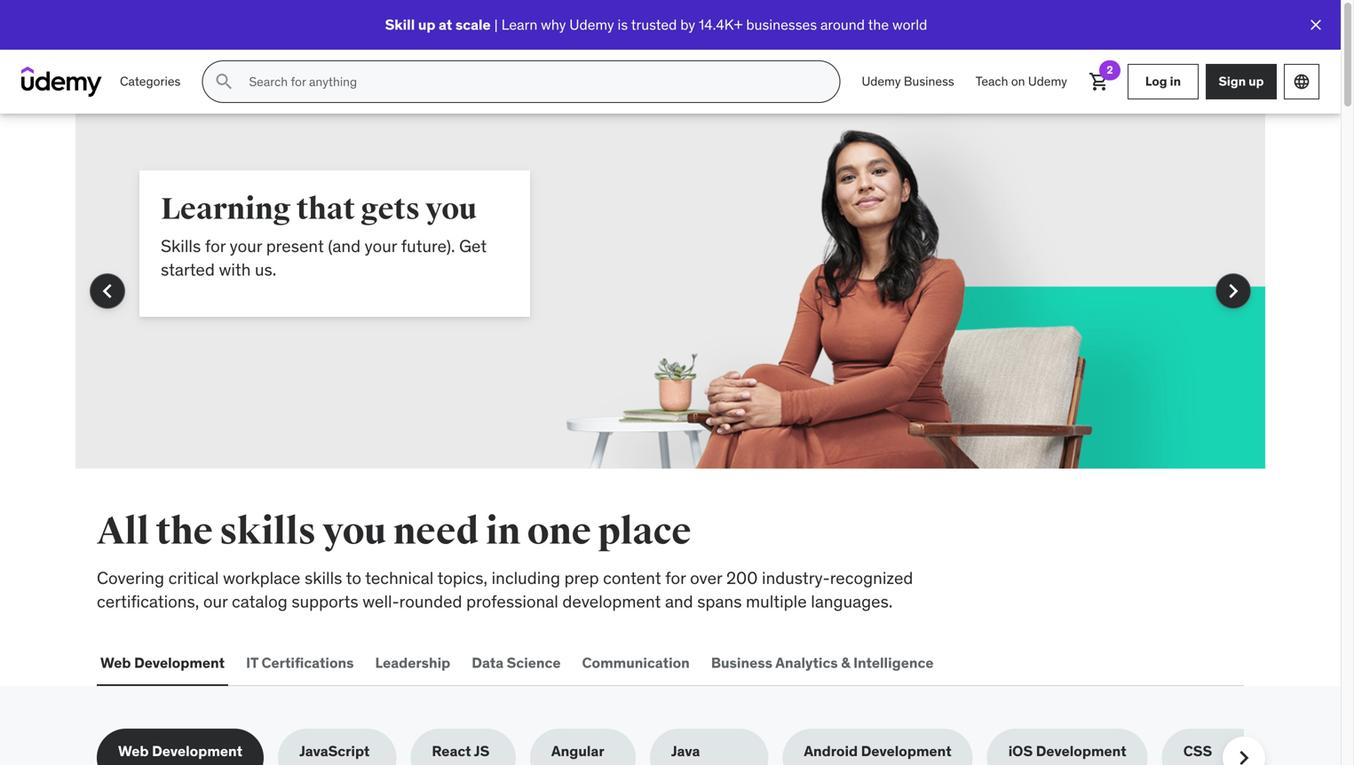 Task type: vqa. For each thing, say whether or not it's contained in the screenshot.
the rightmost Business
yes



Task type: describe. For each thing, give the bounding box(es) containing it.
ios development
[[1008, 742, 1126, 761]]

it certifications button
[[242, 642, 357, 685]]

place
[[598, 509, 691, 555]]

world
[[892, 15, 927, 34]]

sign up
[[1219, 73, 1264, 89]]

web development inside the topic filters element
[[118, 742, 242, 761]]

14.4k+
[[699, 15, 743, 34]]

skill up at scale | learn why udemy is trusted by 14.4k+ businesses around the world
[[385, 15, 927, 34]]

learn
[[501, 15, 537, 34]]

leadership
[[375, 654, 450, 672]]

topics,
[[437, 567, 487, 589]]

you for gets
[[425, 191, 477, 228]]

log
[[1145, 73, 1167, 89]]

multiple
[[746, 591, 807, 612]]

learning
[[161, 191, 291, 228]]

communication
[[582, 654, 690, 672]]

teach
[[976, 73, 1008, 89]]

android
[[804, 742, 858, 761]]

android development
[[804, 742, 952, 761]]

0 horizontal spatial udemy
[[569, 15, 614, 34]]

get
[[459, 235, 487, 257]]

javascript
[[299, 742, 370, 761]]

categories
[[120, 73, 181, 89]]

web development button
[[97, 642, 228, 685]]

catalog
[[232, 591, 287, 612]]

web inside button
[[100, 654, 131, 672]]

in inside 'link'
[[1170, 73, 1181, 89]]

udemy business link
[[851, 60, 965, 103]]

&
[[841, 654, 850, 672]]

choose a language image
[[1293, 73, 1311, 91]]

leadership button
[[372, 642, 454, 685]]

languages.
[[811, 591, 893, 612]]

present
[[266, 235, 324, 257]]

critical
[[168, 567, 219, 589]]

to
[[346, 567, 361, 589]]

business analytics & intelligence button
[[708, 642, 937, 685]]

sign up link
[[1206, 64, 1277, 99]]

it
[[246, 654, 258, 672]]

1 your from the left
[[230, 235, 262, 257]]

certifications
[[262, 654, 354, 672]]

rounded
[[399, 591, 462, 612]]

2 your from the left
[[365, 235, 397, 257]]

close image
[[1307, 16, 1325, 34]]

future).
[[401, 235, 455, 257]]

workplace
[[223, 567, 300, 589]]

at
[[439, 15, 452, 34]]

udemy inside udemy business link
[[862, 73, 901, 89]]

science
[[507, 654, 561, 672]]

well-
[[362, 591, 399, 612]]

2 link
[[1078, 60, 1121, 103]]

ios
[[1008, 742, 1033, 761]]

web development inside button
[[100, 654, 225, 672]]

by
[[680, 15, 695, 34]]

why
[[541, 15, 566, 34]]

all the skills you need in one place
[[97, 509, 691, 555]]

intelligence
[[853, 654, 934, 672]]

analytics
[[775, 654, 838, 672]]

|
[[494, 15, 498, 34]]

covering critical workplace skills to technical topics, including prep content for over 200 industry-recognized certifications, our catalog supports well-rounded professional development and spans multiple languages.
[[97, 567, 913, 612]]

with
[[219, 259, 251, 280]]

recognized
[[830, 567, 913, 589]]

log in
[[1145, 73, 1181, 89]]

on
[[1011, 73, 1025, 89]]

udemy image
[[21, 67, 102, 97]]

skill
[[385, 15, 415, 34]]

trusted
[[631, 15, 677, 34]]

communication button
[[578, 642, 693, 685]]

including
[[492, 567, 560, 589]]

you for skills
[[323, 509, 386, 555]]

for inside covering critical workplace skills to technical topics, including prep content for over 200 industry-recognized certifications, our catalog supports well-rounded professional development and spans multiple languages.
[[665, 567, 686, 589]]

1 vertical spatial the
[[156, 509, 213, 555]]

categories button
[[109, 60, 191, 103]]

over
[[690, 567, 722, 589]]

2
[[1107, 63, 1113, 77]]

previous image
[[93, 277, 122, 305]]



Task type: locate. For each thing, give the bounding box(es) containing it.
business inside udemy business link
[[904, 73, 954, 89]]

1 vertical spatial you
[[323, 509, 386, 555]]

the left the "world"
[[868, 15, 889, 34]]

in right the log
[[1170, 73, 1181, 89]]

for inside learning that gets you skills for your present (and your future). get started with us.
[[205, 235, 226, 257]]

for up and
[[665, 567, 686, 589]]

up left at
[[418, 15, 436, 34]]

data
[[472, 654, 504, 672]]

learning that gets you skills for your present (and your future). get started with us.
[[161, 191, 487, 280]]

business inside business analytics & intelligence button
[[711, 654, 773, 672]]

the
[[868, 15, 889, 34], [156, 509, 213, 555]]

react
[[432, 742, 471, 761]]

0 vertical spatial next image
[[1219, 277, 1248, 305]]

content
[[603, 567, 661, 589]]

0 horizontal spatial business
[[711, 654, 773, 672]]

udemy inside teach on udemy link
[[1028, 73, 1067, 89]]

you
[[425, 191, 477, 228], [323, 509, 386, 555]]

0 horizontal spatial the
[[156, 509, 213, 555]]

your
[[230, 235, 262, 257], [365, 235, 397, 257]]

skills
[[219, 509, 316, 555], [305, 567, 342, 589]]

submit search image
[[213, 71, 235, 92]]

1 vertical spatial for
[[665, 567, 686, 589]]

development inside button
[[134, 654, 225, 672]]

shopping cart with 2 items image
[[1089, 71, 1110, 92]]

0 horizontal spatial in
[[486, 509, 520, 555]]

teach on udemy link
[[965, 60, 1078, 103]]

up for sign
[[1249, 73, 1264, 89]]

0 vertical spatial skills
[[219, 509, 316, 555]]

prep
[[564, 567, 599, 589]]

scale
[[455, 15, 491, 34]]

us.
[[255, 259, 276, 280]]

professional
[[466, 591, 558, 612]]

1 vertical spatial in
[[486, 509, 520, 555]]

udemy down the "world"
[[862, 73, 901, 89]]

business left analytics
[[711, 654, 773, 672]]

industry-
[[762, 567, 830, 589]]

business down the "world"
[[904, 73, 954, 89]]

up
[[418, 15, 436, 34], [1249, 73, 1264, 89]]

that
[[296, 191, 355, 228]]

Search for anything text field
[[245, 67, 818, 97]]

log in link
[[1128, 64, 1199, 99]]

1 horizontal spatial udemy
[[862, 73, 901, 89]]

web development
[[100, 654, 225, 672], [118, 742, 242, 761]]

200
[[726, 567, 758, 589]]

(and
[[328, 235, 361, 257]]

0 horizontal spatial your
[[230, 235, 262, 257]]

data science button
[[468, 642, 564, 685]]

one
[[527, 509, 591, 555]]

1 horizontal spatial business
[[904, 73, 954, 89]]

our
[[203, 591, 228, 612]]

1 vertical spatial business
[[711, 654, 773, 672]]

1 vertical spatial web
[[118, 742, 149, 761]]

udemy business
[[862, 73, 954, 89]]

skills up "supports"
[[305, 567, 342, 589]]

topic filters element
[[97, 729, 1268, 765]]

2 horizontal spatial udemy
[[1028, 73, 1067, 89]]

covering
[[97, 567, 164, 589]]

it certifications
[[246, 654, 354, 672]]

you up get
[[425, 191, 477, 228]]

certifications,
[[97, 591, 199, 612]]

0 horizontal spatial for
[[205, 235, 226, 257]]

0 vertical spatial business
[[904, 73, 954, 89]]

0 vertical spatial web
[[100, 654, 131, 672]]

0 horizontal spatial you
[[323, 509, 386, 555]]

data science
[[472, 654, 561, 672]]

0 vertical spatial web development
[[100, 654, 225, 672]]

java
[[671, 742, 700, 761]]

businesses
[[746, 15, 817, 34]]

skills
[[161, 235, 201, 257]]

0 vertical spatial the
[[868, 15, 889, 34]]

started
[[161, 259, 215, 280]]

for
[[205, 235, 226, 257], [665, 567, 686, 589]]

udemy left is
[[569, 15, 614, 34]]

0 vertical spatial for
[[205, 235, 226, 257]]

spans
[[697, 591, 742, 612]]

0 vertical spatial up
[[418, 15, 436, 34]]

the up critical
[[156, 509, 213, 555]]

carousel element
[[75, 114, 1265, 511]]

for up with
[[205, 235, 226, 257]]

in
[[1170, 73, 1181, 89], [486, 509, 520, 555]]

1 vertical spatial up
[[1249, 73, 1264, 89]]

1 vertical spatial web development
[[118, 742, 242, 761]]

1 horizontal spatial the
[[868, 15, 889, 34]]

next image inside carousel element
[[1219, 277, 1248, 305]]

development
[[562, 591, 661, 612]]

angular
[[551, 742, 604, 761]]

gets
[[361, 191, 420, 228]]

your up with
[[230, 235, 262, 257]]

you up to
[[323, 509, 386, 555]]

0 horizontal spatial up
[[418, 15, 436, 34]]

all
[[97, 509, 149, 555]]

0 vertical spatial in
[[1170, 73, 1181, 89]]

technical
[[365, 567, 434, 589]]

your right (and
[[365, 235, 397, 257]]

around
[[820, 15, 865, 34]]

1 vertical spatial skills
[[305, 567, 342, 589]]

react js
[[432, 742, 489, 761]]

udemy right on
[[1028, 73, 1067, 89]]

business analytics & intelligence
[[711, 654, 934, 672]]

udemy
[[569, 15, 614, 34], [862, 73, 901, 89], [1028, 73, 1067, 89]]

1 vertical spatial next image
[[1230, 744, 1258, 765]]

and
[[665, 591, 693, 612]]

skills up workplace
[[219, 509, 316, 555]]

supports
[[292, 591, 358, 612]]

web inside the topic filters element
[[118, 742, 149, 761]]

development
[[134, 654, 225, 672], [152, 742, 242, 761], [861, 742, 952, 761], [1036, 742, 1126, 761]]

sign
[[1219, 73, 1246, 89]]

1 horizontal spatial your
[[365, 235, 397, 257]]

1 horizontal spatial up
[[1249, 73, 1264, 89]]

teach on udemy
[[976, 73, 1067, 89]]

next image
[[1219, 277, 1248, 305], [1230, 744, 1258, 765]]

up right the sign
[[1249, 73, 1264, 89]]

1 horizontal spatial for
[[665, 567, 686, 589]]

is
[[618, 15, 628, 34]]

next image inside the topic filters element
[[1230, 744, 1258, 765]]

business
[[904, 73, 954, 89], [711, 654, 773, 672]]

in up including
[[486, 509, 520, 555]]

need
[[393, 509, 479, 555]]

you inside learning that gets you skills for your present (and your future). get started with us.
[[425, 191, 477, 228]]

up for skill
[[418, 15, 436, 34]]

skills inside covering critical workplace skills to technical topics, including prep content for over 200 industry-recognized certifications, our catalog supports well-rounded professional development and spans multiple languages.
[[305, 567, 342, 589]]

css
[[1183, 742, 1212, 761]]

1 horizontal spatial in
[[1170, 73, 1181, 89]]

1 horizontal spatial you
[[425, 191, 477, 228]]

0 vertical spatial you
[[425, 191, 477, 228]]



